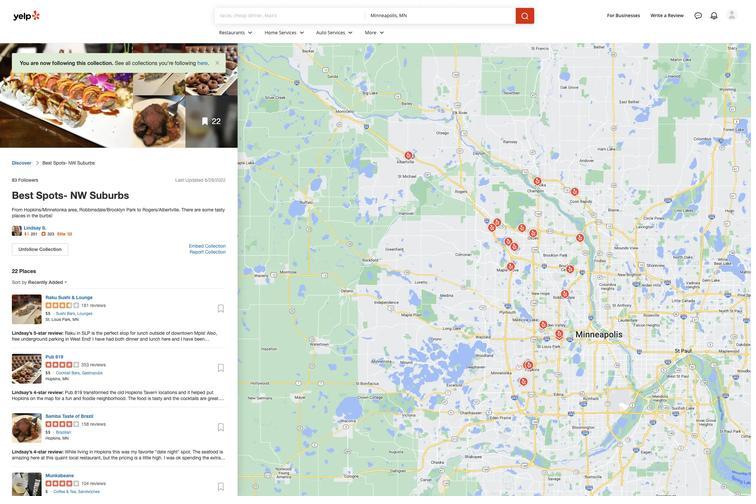 Task type: vqa. For each thing, say whether or not it's contained in the screenshot.
"now"
yes



Task type: describe. For each thing, give the bounding box(es) containing it.
× link
[[215, 57, 220, 67]]

raku sushi & lounge image
[[12, 295, 42, 324]]

you're
[[159, 60, 173, 66]]

for businesses link
[[605, 9, 643, 21]]

followers
[[18, 177, 38, 183]]

lindsay's 5-star review:
[[12, 330, 65, 336]]

181 reviews
[[81, 303, 106, 308]]

samba taste of brazil image
[[12, 413, 42, 443]]

0 vertical spatial mn
[[72, 317, 79, 322]]

bars for 819
[[71, 371, 80, 375]]

5-
[[34, 330, 38, 336]]

1 vertical spatial nw
[[70, 189, 87, 201]]

cocktail bars link
[[56, 371, 80, 375]]

report collection link
[[190, 249, 226, 255]]

reviews for pub 819
[[90, 362, 106, 367]]

lindsay's 4-star review: link for samba taste of brazil
[[12, 449, 226, 461]]

see
[[115, 60, 124, 66]]

auto
[[316, 29, 326, 36]]

6/29/2022
[[205, 177, 226, 183]]

323
[[48, 232, 54, 237]]

4.0 star rating image for 819
[[46, 362, 79, 368]]

  text field for tacos, cheap dinner, max's text field at the top
[[220, 12, 360, 19]]

  text field for address, neighborhood, city, state or zip text box
[[371, 12, 510, 19]]

for
[[607, 12, 614, 18]]

places
[[12, 213, 25, 218]]

3.5 star rating image
[[46, 302, 79, 308]]

star for samba
[[38, 449, 47, 455]]

sort
[[12, 280, 21, 285]]

lindsay's 4-star review: link for pub 819
[[12, 390, 226, 402]]

unfollow collection button
[[12, 243, 68, 256]]

samba taste of brazil
[[46, 413, 93, 419]]

from
[[12, 207, 23, 212]]

lindsay s. link
[[24, 225, 46, 231]]

2 review: from the top
[[48, 390, 64, 395]]

brazilian
[[56, 430, 71, 435]]

auto services
[[316, 29, 345, 36]]

collection for unfollow collection
[[39, 246, 62, 252]]

sushi bars link
[[56, 311, 75, 316]]

munkabeans
[[46, 473, 74, 478]]

collection down the embed collection 'link'
[[205, 249, 226, 255]]

more
[[365, 29, 376, 36]]

unfollow collection
[[18, 246, 62, 252]]

from hopkins/minnetonka area, robbinsdale/brooklyn park to rogers/albertville. there are some tasty places in the burbs!
[[12, 207, 226, 218]]

0 vertical spatial suburbs
[[77, 161, 95, 166]]

1 vertical spatial best spots- nw suburbs
[[12, 189, 129, 201]]

search image
[[521, 12, 529, 20]]

mn for 819
[[62, 377, 69, 381]]

in
[[27, 213, 30, 218]]

to
[[137, 207, 141, 212]]

star for pub
[[38, 390, 47, 395]]

star for raku
[[38, 330, 47, 336]]

unfollow
[[18, 246, 38, 252]]

1 vertical spatial suburbs
[[90, 189, 129, 201]]

cocktail bars , gastropubs
[[56, 371, 103, 375]]

home services
[[265, 29, 297, 36]]

sushi bars , lounges
[[56, 311, 92, 316]]

sandwiches link
[[78, 490, 100, 494]]

0 vertical spatial sushi
[[58, 295, 70, 300]]

this
[[77, 60, 86, 66]]

added
[[49, 279, 63, 285]]

4- for pub 819
[[34, 390, 38, 395]]

for businesses
[[607, 12, 640, 18]]

taste
[[62, 413, 74, 419]]

collection for embed collection report collection
[[205, 243, 226, 249]]

messages image
[[694, 12, 702, 20]]

raku sushi & lounge link
[[46, 295, 93, 300]]

places
[[19, 268, 36, 274]]

s.
[[42, 225, 46, 231]]

elite
[[57, 232, 66, 237]]

cocktail
[[56, 371, 70, 375]]

1 vertical spatial &
[[66, 490, 69, 494]]

write a review link
[[648, 9, 686, 21]]

updated
[[185, 177, 203, 183]]

restaurants link
[[214, 24, 259, 43]]

elite '23
[[57, 232, 72, 237]]

burbs!
[[39, 213, 52, 218]]

businesses
[[616, 12, 640, 18]]

messages image
[[694, 12, 702, 20]]

the
[[32, 213, 38, 218]]

lindsay s.
[[24, 225, 46, 231]]

.
[[208, 60, 209, 66]]

embed collection link
[[189, 243, 226, 249]]

mn for taste
[[62, 436, 69, 441]]

more link
[[360, 24, 391, 43]]

last updated 6/29/2022
[[175, 177, 226, 183]]

$$ for raku sushi & lounge
[[46, 311, 51, 316]]

collections
[[132, 60, 157, 66]]

review: for &
[[48, 330, 64, 336]]

discover
[[12, 160, 31, 166]]

251
[[31, 232, 37, 237]]

, for 819
[[80, 371, 81, 375]]

st. louis park, mn
[[46, 317, 79, 322]]

sandwiches
[[78, 490, 100, 494]]

0 vertical spatial best spots- nw suburbs
[[42, 161, 95, 166]]

4- for samba taste of brazil
[[34, 449, 38, 455]]

lindsay's for pub 819
[[12, 390, 32, 395]]

lindsay's 4-star review: for pub
[[12, 390, 65, 395]]

$
[[46, 490, 48, 494]]

lindsay's for raku sushi & lounge
[[12, 330, 32, 336]]

24 chevron down v2 image for more
[[378, 29, 386, 36]]

address, neighborhood, city, state or zip text field
[[371, 12, 510, 19]]

22 for 22 places
[[12, 268, 18, 274]]

park
[[126, 207, 136, 212]]

services for auto services
[[328, 29, 345, 36]]

of
[[75, 413, 79, 419]]

0 vertical spatial nw
[[68, 161, 76, 166]]

22 places
[[12, 268, 36, 274]]

pub 819 image
[[12, 354, 42, 384]]

0 horizontal spatial following
[[52, 60, 75, 66]]

tacos, cheap dinner, Max's text field
[[220, 12, 360, 19]]



Task type: locate. For each thing, give the bounding box(es) containing it.
1 vertical spatial mn
[[62, 377, 69, 381]]

reviews
[[90, 303, 106, 308], [90, 362, 106, 367], [90, 422, 106, 427], [90, 481, 106, 486]]

158 reviews
[[81, 422, 106, 427]]

mn down the cocktail bars link
[[62, 377, 69, 381]]

2 $$ from the top
[[46, 371, 51, 375]]

3 star from the top
[[38, 449, 47, 455]]

, left gastropubs
[[80, 371, 81, 375]]

0 horizontal spatial are
[[31, 60, 39, 66]]

bars right the "cocktail"
[[71, 371, 80, 375]]

4 reviews from the top
[[90, 481, 106, 486]]

4.0 star rating image for taste
[[46, 421, 79, 427]]

notifications image
[[710, 12, 718, 20], [710, 12, 718, 20]]

1 horizontal spatial best
[[42, 161, 52, 166]]

0 vertical spatial best
[[42, 161, 52, 166]]

hopkins/minnetonka
[[24, 207, 67, 212]]

0 vertical spatial hopkins, mn
[[46, 377, 69, 381]]

you are now following this collection. see all collections you're following here .
[[20, 60, 209, 66]]

$$ for pub 819
[[46, 371, 51, 375]]

pub
[[46, 354, 54, 360]]

2 hopkins, mn from the top
[[46, 436, 69, 441]]

1 vertical spatial star
[[38, 390, 47, 395]]

last
[[175, 177, 184, 183]]

0 vertical spatial hopkins,
[[46, 377, 61, 381]]

now
[[40, 60, 51, 66]]

hopkins, for pub
[[46, 377, 61, 381]]

reviews right 158
[[90, 422, 106, 427]]

$$ for samba taste of brazil
[[46, 430, 51, 435]]

1 horizontal spatial following
[[175, 60, 196, 66]]

coffee & tea , sandwiches
[[53, 490, 100, 494]]

22 for 22
[[212, 117, 221, 126]]

4- down pub 819 image
[[34, 390, 38, 395]]

3 4.0 star rating image from the top
[[46, 481, 79, 487]]

reviews for munkabeans
[[90, 481, 106, 486]]

1 vertical spatial hopkins, mn
[[46, 436, 69, 441]]

lindsay's left 5- at the bottom left of the page
[[12, 330, 32, 336]]

, left lounges
[[75, 311, 76, 316]]

lounges link
[[77, 311, 92, 316]]

sort by recently added
[[12, 279, 63, 285]]

star down 'samba taste of brazil' image
[[38, 449, 47, 455]]

1 horizontal spatial 22
[[212, 117, 221, 126]]

0 vertical spatial spots-
[[53, 161, 67, 166]]

review: for of
[[48, 449, 64, 455]]

×
[[215, 57, 220, 67]]

recently
[[28, 279, 47, 285]]

2   text field from the left
[[371, 12, 510, 19]]

0 vertical spatial $$
[[46, 311, 51, 316]]

bars up park,
[[67, 311, 75, 316]]

83
[[12, 177, 17, 183]]

are right you
[[31, 60, 39, 66]]

158
[[81, 422, 89, 427]]

2 services from the left
[[328, 29, 345, 36]]

0 vertical spatial ,
[[75, 311, 76, 316]]

home services link
[[259, 24, 311, 43]]

sushi
[[58, 295, 70, 300], [56, 311, 66, 316]]

lindsay's 4-star review: down 'samba taste of brazil' image
[[12, 449, 65, 455]]

nw
[[68, 161, 76, 166], [70, 189, 87, 201]]

2 vertical spatial star
[[38, 449, 47, 455]]

lindsay s. image
[[12, 226, 22, 236]]

best right discover link
[[42, 161, 52, 166]]

None search field
[[215, 8, 542, 24]]

1 vertical spatial lindsay's 4-star review:
[[12, 449, 65, 455]]

0 vertical spatial &
[[72, 295, 75, 300]]

1 vertical spatial are
[[194, 207, 201, 212]]

0 vertical spatial lindsay's 4-star review: link
[[12, 390, 226, 402]]

1 $$ from the top
[[46, 311, 51, 316]]

write a review
[[651, 12, 684, 18]]

1 24 chevron down v2 image from the left
[[246, 29, 254, 36]]

services
[[279, 29, 297, 36], [328, 29, 345, 36]]

2 lindsay's 4-star review: from the top
[[12, 449, 65, 455]]

3 review: from the top
[[48, 449, 64, 455]]

mn
[[72, 317, 79, 322], [62, 377, 69, 381], [62, 436, 69, 441]]

0 horizontal spatial 22
[[12, 268, 18, 274]]

, for sushi
[[75, 311, 76, 316]]

reviews for samba taste of brazil
[[90, 422, 106, 427]]

0 vertical spatial 22
[[212, 117, 221, 126]]

83 followers
[[12, 177, 38, 183]]

1 vertical spatial sushi
[[56, 311, 66, 316]]

coffee & tea link
[[53, 490, 76, 494]]

4.0 star rating image
[[46, 362, 79, 368], [46, 421, 79, 427], [46, 481, 79, 487]]

brazil
[[81, 413, 93, 419]]

review: down the "cocktail"
[[48, 390, 64, 395]]

park,
[[62, 317, 71, 322]]

  text field
[[220, 12, 360, 19], [371, 12, 510, 19]]

collection down 323
[[39, 246, 62, 252]]

1 lindsay's 4-star review: from the top
[[12, 390, 65, 395]]

1 lindsay's 4-star review: link from the top
[[12, 390, 226, 402]]

here link
[[197, 60, 208, 66]]

munkabeans image
[[12, 473, 42, 496]]

2 vertical spatial mn
[[62, 436, 69, 441]]

1 vertical spatial spots-
[[36, 189, 67, 201]]

services for home services
[[279, 29, 297, 36]]

4 24 chevron down v2 image from the left
[[378, 29, 386, 36]]

1 vertical spatial lindsay's 4-star review: link
[[12, 449, 226, 461]]

lindsay
[[24, 225, 41, 231]]

1 horizontal spatial   text field
[[371, 12, 510, 19]]

hopkins,
[[46, 377, 61, 381], [46, 436, 61, 441]]

1 vertical spatial best
[[12, 189, 33, 201]]

0 vertical spatial review:
[[48, 330, 64, 336]]

1 hopkins, mn from the top
[[46, 377, 69, 381]]

1   text field from the left
[[220, 12, 360, 19]]

coffee
[[53, 490, 65, 494]]

embed
[[189, 243, 204, 249]]

search image
[[521, 12, 529, 20]]

hopkins, for samba
[[46, 436, 61, 441]]

$$ left the "cocktail"
[[46, 371, 51, 375]]

0 vertical spatial 4-
[[34, 390, 38, 395]]

4.0 star rating image down munkabeans
[[46, 481, 79, 487]]

elite '23 link
[[57, 232, 72, 237]]

hopkins, down the "cocktail"
[[46, 377, 61, 381]]

collection up report collection link
[[205, 243, 226, 249]]

3 reviews from the top
[[90, 422, 106, 427]]

819
[[55, 354, 63, 360]]

reviews for raku sushi & lounge
[[90, 303, 106, 308]]

brazilian link
[[56, 430, 71, 435]]

0 horizontal spatial   text field
[[220, 12, 360, 19]]

following left this
[[52, 60, 75, 66]]

lindsay's for samba taste of brazil
[[12, 449, 32, 455]]

1 vertical spatial 4-
[[34, 449, 38, 455]]

3 24 chevron down v2 image from the left
[[346, 29, 354, 36]]

1 lindsay's from the top
[[12, 330, 32, 336]]

1 4.0 star rating image from the top
[[46, 362, 79, 368]]

hopkins, mn down the "cocktail"
[[46, 377, 69, 381]]

$$ up 'st.'
[[46, 311, 51, 316]]

24 chevron down v2 image right auto services
[[346, 29, 354, 36]]

0 horizontal spatial services
[[279, 29, 297, 36]]

following inside you are now following this collection. see all collections you're following here .
[[175, 60, 196, 66]]

$$ left brazilian
[[46, 430, 51, 435]]

1 review: from the top
[[48, 330, 64, 336]]

spots-
[[53, 161, 67, 166], [36, 189, 67, 201]]

bars
[[67, 311, 75, 316], [71, 371, 80, 375]]

1 vertical spatial 22
[[12, 268, 18, 274]]

home
[[265, 29, 278, 36]]

4.0 star rating image up brazilian link
[[46, 421, 79, 427]]

104 reviews
[[81, 481, 106, 486]]

1 horizontal spatial are
[[194, 207, 201, 212]]

best down 83 followers
[[12, 189, 33, 201]]

best spots- nw suburbs
[[42, 161, 95, 166], [12, 189, 129, 201]]

1 vertical spatial bars
[[71, 371, 80, 375]]

24 chevron down v2 image right more
[[378, 29, 386, 36]]

following left the "here" link
[[175, 60, 196, 66]]

104
[[81, 481, 89, 486]]

24 chevron down v2 image inside restaurants link
[[246, 29, 254, 36]]

0 horizontal spatial best
[[12, 189, 33, 201]]

0 vertical spatial lindsay's
[[12, 330, 32, 336]]

lounge
[[76, 295, 93, 300]]

embed collection report collection
[[189, 243, 226, 255]]

services right auto
[[328, 29, 345, 36]]

you
[[20, 60, 29, 66]]

24 chevron down v2 image right restaurants
[[246, 29, 254, 36]]

1 horizontal spatial services
[[328, 29, 345, 36]]

0 vertical spatial are
[[31, 60, 39, 66]]

24 chevron down v2 image for home services
[[298, 29, 306, 36]]

1 vertical spatial review:
[[48, 390, 64, 395]]

, left the sandwiches
[[76, 490, 77, 494]]

lindsay's 4-star review: link
[[12, 390, 226, 402], [12, 449, 226, 461]]

1 reviews from the top
[[90, 303, 106, 308]]

1 vertical spatial lindsay's
[[12, 390, 32, 395]]

hopkins, mn for pub
[[46, 377, 69, 381]]

3 lindsay's from the top
[[12, 449, 32, 455]]

area,
[[68, 207, 78, 212]]

louis
[[52, 317, 61, 322]]

services right home
[[279, 29, 297, 36]]

2 vertical spatial 4.0 star rating image
[[46, 481, 79, 487]]

24 chevron down v2 image inside home services link
[[298, 29, 306, 36]]

collection inside button
[[39, 246, 62, 252]]

0 vertical spatial bars
[[67, 311, 75, 316]]

2 vertical spatial lindsay's
[[12, 449, 32, 455]]

there
[[181, 207, 193, 212]]

all
[[125, 60, 131, 66]]

sushi up 3.5 star rating image
[[58, 295, 70, 300]]

pub 819 link
[[46, 354, 63, 360]]

munkabeans link
[[46, 473, 74, 478]]

1 4- from the top
[[34, 390, 38, 395]]

review: down the louis
[[48, 330, 64, 336]]

hopkins, mn down brazilian
[[46, 436, 69, 441]]

1 vertical spatial 4.0 star rating image
[[46, 421, 79, 427]]

write
[[651, 12, 663, 18]]

map region
[[225, 5, 751, 496]]

review: down brazilian
[[48, 449, 64, 455]]

sushi up st. louis park, mn
[[56, 311, 66, 316]]

2 vertical spatial review:
[[48, 449, 64, 455]]

hopkins, mn for samba
[[46, 436, 69, 441]]

lindsay's 4-star review: for samba
[[12, 449, 65, 455]]

reviews up sandwiches link
[[90, 481, 106, 486]]

star up samba
[[38, 390, 47, 395]]

2 4- from the top
[[34, 449, 38, 455]]

1 star from the top
[[38, 330, 47, 336]]

bars for sushi
[[67, 311, 75, 316]]

2 vertical spatial ,
[[76, 490, 77, 494]]

4- down 'samba taste of brazil' image
[[34, 449, 38, 455]]

2 hopkins, from the top
[[46, 436, 61, 441]]

& left lounge
[[72, 295, 75, 300]]

1 services from the left
[[279, 29, 297, 36]]

&
[[72, 295, 75, 300], [66, 490, 69, 494]]

4-
[[34, 390, 38, 395], [34, 449, 38, 455]]

2 vertical spatial $$
[[46, 430, 51, 435]]

are left "some" on the top of page
[[194, 207, 201, 212]]

24 chevron down v2 image for auto services
[[346, 29, 354, 36]]

0 vertical spatial lindsay's 4-star review:
[[12, 390, 65, 395]]

353
[[81, 362, 89, 367]]

here
[[197, 60, 208, 66]]

1 hopkins, from the top
[[46, 377, 61, 381]]

3 $$ from the top
[[46, 430, 51, 435]]

24 chevron down v2 image inside auto services link
[[346, 29, 354, 36]]

2 24 chevron down v2 image from the left
[[298, 29, 306, 36]]

hopkins, down brazilian
[[46, 436, 61, 441]]

report
[[190, 249, 204, 255]]

collection.
[[87, 60, 113, 66]]

2 lindsay's from the top
[[12, 390, 32, 395]]

lindsay's down 'samba taste of brazil' image
[[12, 449, 32, 455]]

4.0 star rating image up the "cocktail"
[[46, 362, 79, 368]]

samba taste of brazil link
[[46, 413, 93, 419]]

2 lindsay's 4-star review: link from the top
[[12, 449, 226, 461]]

1 vertical spatial ,
[[80, 371, 81, 375]]

353 reviews
[[81, 362, 106, 367]]

1 vertical spatial $$
[[46, 371, 51, 375]]

star down 'st.'
[[38, 330, 47, 336]]

maria w. image
[[726, 9, 738, 21]]

lindsay's 5-star review: link
[[12, 330, 226, 342]]

2 reviews from the top
[[90, 362, 106, 367]]

raku
[[46, 295, 57, 300]]

lindsay's
[[12, 330, 32, 336], [12, 390, 32, 395], [12, 449, 32, 455]]

mn down sushi bars , lounges
[[72, 317, 79, 322]]

1 horizontal spatial &
[[72, 295, 75, 300]]

pub 819
[[46, 354, 63, 360]]

lindsay's 4-star review: down pub 819 image
[[12, 390, 65, 395]]

& left the "tea"
[[66, 490, 69, 494]]

0 horizontal spatial &
[[66, 490, 69, 494]]

by
[[22, 280, 27, 285]]

2 4.0 star rating image from the top
[[46, 421, 79, 427]]

0 vertical spatial star
[[38, 330, 47, 336]]

1 vertical spatial hopkins,
[[46, 436, 61, 441]]

lindsay's down pub 819 image
[[12, 390, 32, 395]]

0 vertical spatial 4.0 star rating image
[[46, 362, 79, 368]]

review
[[668, 12, 684, 18]]

24 chevron down v2 image left auto
[[298, 29, 306, 36]]

mn down brazilian
[[62, 436, 69, 441]]

24 chevron down v2 image
[[246, 29, 254, 36], [298, 29, 306, 36], [346, 29, 354, 36], [378, 29, 386, 36]]

tea
[[70, 490, 76, 494]]

a
[[664, 12, 667, 18]]

reviews up gastropubs link
[[90, 362, 106, 367]]

raku sushi & lounge
[[46, 295, 93, 300]]

24 chevron down v2 image for restaurants
[[246, 29, 254, 36]]

24 chevron down v2 image inside more link
[[378, 29, 386, 36]]

reviews right 181 on the bottom left of the page
[[90, 303, 106, 308]]

2 star from the top
[[38, 390, 47, 395]]

some
[[202, 207, 213, 212]]

are inside from hopkins/minnetonka area, robbinsdale/brooklyn park to rogers/albertville. there are some tasty places in the burbs!
[[194, 207, 201, 212]]



